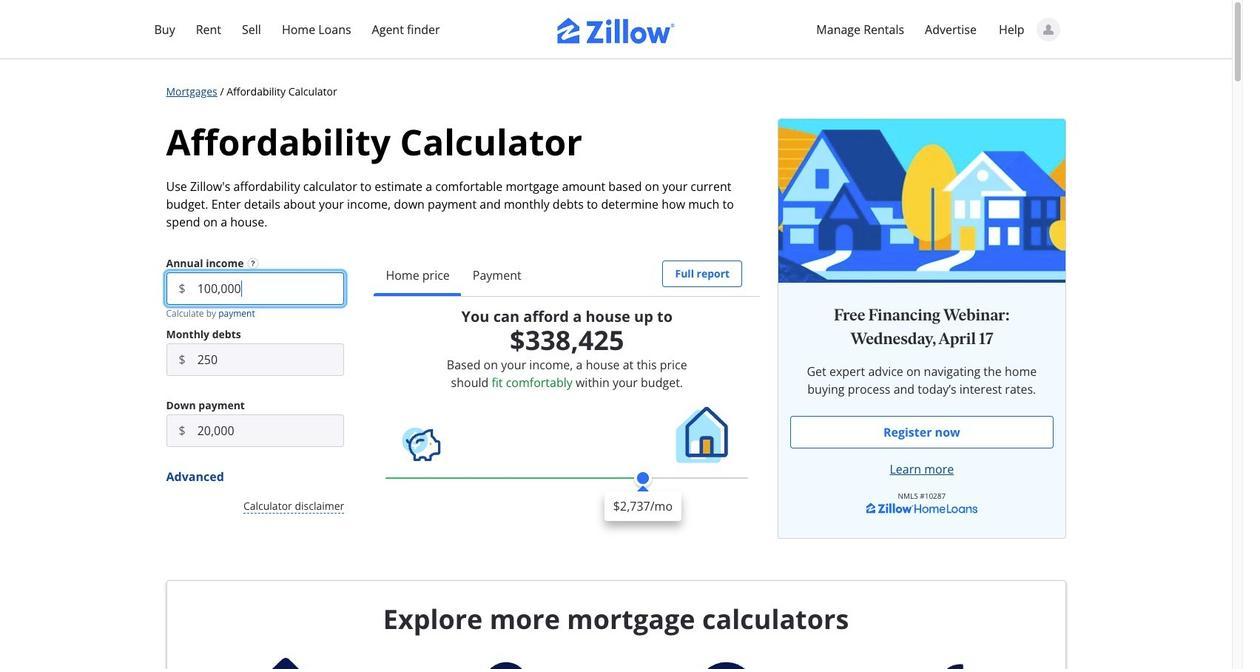 Task type: vqa. For each thing, say whether or not it's contained in the screenshot.
Property Images, Use Arrow Keys To Navigate, Image 1 Of 20 Group
no



Task type: locate. For each thing, give the bounding box(es) containing it.
tab panel
[[374, 296, 760, 521]]

zillow logo image
[[557, 18, 676, 44]]

group
[[791, 416, 1054, 449]]

main navigation
[[0, 0, 1233, 59]]

0 vertical spatial   text field
[[197, 344, 344, 376]]

piggy bank image
[[401, 424, 443, 466], [403, 428, 441, 461]]

  text field
[[197, 344, 344, 376], [197, 415, 344, 447]]

zillow home loans image
[[867, 502, 978, 514]]

1 vertical spatial   text field
[[197, 415, 344, 447]]

default tabs example tab list
[[374, 255, 760, 297]]

house image
[[672, 404, 734, 466], [676, 407, 728, 463]]



Task type: describe. For each thing, give the bounding box(es) containing it.
1   text field from the top
[[197, 344, 344, 376]]

  text field
[[197, 272, 344, 305]]

monthly payment slider
[[605, 469, 682, 521]]

2   text field from the top
[[197, 415, 344, 447]]



